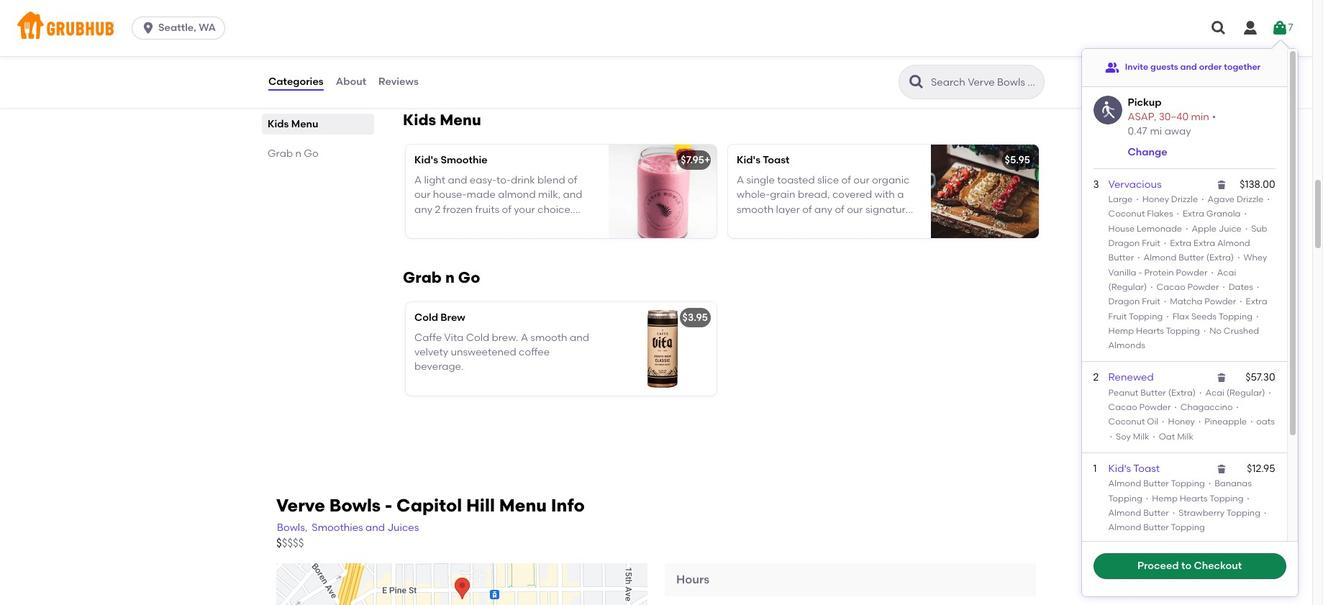 Task type: describe. For each thing, give the bounding box(es) containing it.
caffe vita cold brew. a smooth and velvety unsweetened coffee beverage.
[[415, 332, 589, 373]]

and for easy-
[[448, 174, 467, 186]]

oats
[[1257, 417, 1275, 427]]

no
[[1210, 326, 1222, 336]]

$5.95
[[1005, 154, 1031, 166]]

people icon image
[[1105, 60, 1120, 75]]

coconut inside large ∙ honey drizzle ∙ agave drizzle ∙ coconut flakes ∙ extra granola ∙ house lemonade ∙ apple juice
[[1109, 209, 1145, 219]]

fruit inside sub dragon fruit
[[1142, 238, 1161, 248]]

∙ flax seeds topping ∙ hemp hearts topping
[[1109, 311, 1261, 336]]

invite
[[1125, 62, 1149, 72]]

fruit inside ∙ cacao powder ∙ dates ∙ dragon fruit ∙ matcha powder
[[1142, 297, 1161, 307]]

bowls
[[329, 495, 381, 516]]

peanut butter (extra) ∙ acai (regular) ∙ cacao powder ∙ chagaccino ∙ coconut oil ∙ honey ∙ pineapple ∙ oats ∙ soy milk ∙ oat milk
[[1109, 388, 1275, 442]]

1 vertical spatial 2
[[1094, 372, 1099, 384]]

a
[[462, 218, 468, 230]]

almond down kid's toast link at right
[[1109, 479, 1142, 489]]

soy
[[1116, 432, 1131, 442]]

a light and easy-to-drink blend of our house-made almond milk, and any 2 frozen fruits of your choice. served in a 16oz. cup
[[415, 174, 583, 230]]

$3.95
[[683, 311, 708, 324]]

hill
[[466, 495, 495, 516]]

0 vertical spatial go
[[304, 147, 319, 160]]

∙ left soy
[[1109, 432, 1114, 442]]

butter inside peanut butter (extra) ∙ acai (regular) ∙ cacao powder ∙ chagaccino ∙ coconut oil ∙ honey ∙ pineapple ∙ oats ∙ soy milk ∙ oat milk
[[1141, 388, 1166, 398]]

kid's smoothie
[[415, 154, 488, 166]]

2 milk from the left
[[1178, 432, 1194, 442]]

powder up 'seeds'
[[1205, 297, 1237, 307]]

$138.00
[[1240, 178, 1276, 191]]

∙ up dates
[[1234, 253, 1244, 263]]

∙ almond butter (extra)
[[1134, 253, 1234, 263]]

acai (regular)
[[1109, 267, 1237, 292]]

2 drizzle from the left
[[1237, 194, 1264, 205]]

drink
[[511, 174, 535, 186]]

reviews
[[379, 75, 419, 88]]

0.47
[[1128, 125, 1148, 137]]

∙ cacao powder ∙ dates ∙ dragon fruit ∙ matcha powder
[[1109, 282, 1261, 307]]

unsweetened
[[451, 346, 517, 359]]

- for protein
[[1139, 267, 1143, 278]]

∙ up the strawberry
[[1205, 479, 1215, 489]]

∙ down $12.95
[[1263, 508, 1268, 518]]

and inside caffe vita cold brew. a smooth and velvety unsweetened coffee beverage.
[[570, 332, 589, 344]]

1
[[1094, 463, 1097, 475]]

pickup
[[1128, 96, 1162, 109]]

easy-
[[470, 174, 497, 186]]

extra inside large ∙ honey drizzle ∙ agave drizzle ∙ coconut flakes ∙ extra granola ∙ house lemonade ∙ apple juice
[[1183, 209, 1205, 219]]

$7.95
[[681, 154, 705, 166]]

to-
[[497, 174, 511, 186]]

16oz.
[[471, 218, 494, 230]]

butter up proceed on the right
[[1144, 523, 1169, 533]]

renewed
[[1109, 372, 1154, 384]]

seasonal
[[268, 88, 313, 100]]

cacao inside ∙ cacao powder ∙ dates ∙ dragon fruit ∙ matcha powder
[[1157, 282, 1186, 292]]

main navigation navigation
[[0, 0, 1313, 56]]

to
[[1182, 560, 1192, 572]]

chagaccino
[[1181, 402, 1233, 412]]

$
[[276, 537, 282, 550]]

caffe
[[415, 332, 442, 344]]

3
[[1094, 178, 1099, 191]]

(regular) inside acai (regular)
[[1109, 282, 1147, 292]]

powder inside whey vanilla - protein powder
[[1176, 267, 1208, 278]]

away
[[1165, 125, 1191, 137]]

1 horizontal spatial go
[[458, 268, 480, 286]]

invite guests and order together button
[[1105, 55, 1261, 81]]

lemonade
[[1137, 224, 1183, 234]]

large
[[1109, 194, 1133, 205]]

house-
[[433, 189, 467, 201]]

made
[[467, 189, 496, 201]]

in
[[451, 218, 459, 230]]

hearts inside ∙ hemp hearts topping ∙ almond butter ∙ strawberry topping ∙ almond butter topping
[[1180, 493, 1208, 503]]

whey
[[1244, 253, 1268, 263]]

our
[[415, 189, 431, 201]]

about button
[[335, 56, 367, 108]]

1 drizzle from the left
[[1172, 194, 1198, 205]]

crushed
[[1224, 326, 1260, 336]]

change
[[1128, 146, 1168, 158]]

whey vanilla - protein powder
[[1109, 253, 1268, 278]]

hearts inside ∙ flax seeds topping ∙ hemp hearts topping
[[1136, 326, 1164, 336]]

info
[[551, 495, 585, 516]]

pickup icon image
[[1094, 96, 1122, 125]]

∙ left matcha
[[1163, 297, 1168, 307]]

extra up ∙ almond butter (extra) on the top of the page
[[1170, 238, 1192, 248]]

proceed
[[1138, 560, 1179, 572]]

7
[[1289, 21, 1294, 34]]

0 horizontal spatial toast
[[763, 154, 790, 166]]

peanut
[[1109, 388, 1139, 398]]

tooltip containing pickup
[[1082, 40, 1298, 605]]

house
[[1109, 224, 1135, 234]]

a inside caffe vita cold brew. a smooth and velvety unsweetened coffee beverage.
[[521, 332, 528, 344]]

smoothies for seasonal
[[315, 88, 366, 100]]

almonds
[[1109, 341, 1146, 351]]

smooth
[[531, 332, 568, 344]]

smoothies for bowls,
[[312, 522, 363, 534]]

∙ right dates
[[1256, 282, 1261, 292]]

served
[[415, 218, 448, 230]]

wa
[[199, 22, 216, 34]]

dragon inside ∙ cacao powder ∙ dates ∙ dragon fruit ∙ matcha powder
[[1109, 297, 1140, 307]]

∙ right granola
[[1243, 209, 1249, 219]]

1 milk from the left
[[1133, 432, 1150, 442]]

dragon inside sub dragon fruit
[[1109, 238, 1140, 248]]

0 horizontal spatial grab
[[268, 147, 293, 160]]

∙ down 'seeds'
[[1200, 326, 1210, 336]]

$57.30
[[1246, 372, 1276, 384]]

0 horizontal spatial menu
[[291, 118, 319, 130]]

vervacious
[[1109, 178, 1162, 191]]

your
[[514, 203, 535, 216]]

∙ down the chagaccino
[[1197, 417, 1203, 427]]

chagaccino smoothie image
[[609, 0, 717, 81]]

0 vertical spatial n
[[295, 147, 302, 160]]

butter inside 'extra extra almond butter'
[[1109, 253, 1134, 263]]

coconut inside peanut butter (extra) ∙ acai (regular) ∙ cacao powder ∙ chagaccino ∙ coconut oil ∙ honey ∙ pineapple ∙ oats ∙ soy milk ∙ oat milk
[[1109, 417, 1145, 427]]

smoothies for signature
[[268, 59, 319, 71]]

search icon image
[[908, 73, 926, 91]]

smoothie
[[441, 154, 488, 166]]

0 horizontal spatial kid's toast
[[737, 154, 790, 166]]

oat
[[1159, 432, 1175, 442]]

protein
[[1145, 267, 1174, 278]]

min
[[1191, 111, 1210, 123]]

∙ down ∙ almond butter (extra) on the top of the page
[[1208, 267, 1218, 278]]

butter down almond butter topping
[[1144, 508, 1169, 518]]

fruits
[[475, 203, 500, 216]]

topping inside 'bananas topping'
[[1109, 493, 1143, 503]]

∙ down 'bananas topping'
[[1171, 508, 1177, 518]]

2 horizontal spatial menu
[[499, 495, 547, 516]]

toast inside tooltip
[[1134, 463, 1160, 475]]

dates
[[1229, 282, 1254, 292]]

light
[[424, 174, 446, 186]]

∙ right oil at the right bottom of page
[[1161, 417, 1166, 427]]

almond up protein
[[1144, 253, 1177, 263]]

almond
[[498, 189, 536, 201]]

brew
[[441, 311, 465, 324]]

∙ down 'lemonade'
[[1161, 238, 1170, 248]]

2 inside a light and easy-to-drink blend of our house-made almond milk, and any 2 frozen fruits of your choice. served in a 16oz. cup
[[435, 203, 441, 216]]

topping inside extra fruit topping
[[1129, 311, 1163, 321]]

cacao inside peanut butter (extra) ∙ acai (regular) ∙ cacao powder ∙ chagaccino ∙ coconut oil ∙ honey ∙ pineapple ∙ oats ∙ soy milk ∙ oat milk
[[1109, 402, 1138, 412]]

seeds
[[1192, 311, 1217, 321]]

almond up proceed on the right
[[1109, 523, 1142, 533]]

extra down apple on the right top
[[1194, 238, 1216, 248]]

kid's for $5.95
[[737, 154, 761, 166]]

∙ up pineapple
[[1235, 402, 1241, 412]]

and for order
[[1181, 62, 1197, 72]]

seattle, wa button
[[132, 17, 231, 40]]



Task type: vqa. For each thing, say whether or not it's contained in the screenshot.
pico cafe
no



Task type: locate. For each thing, give the bounding box(es) containing it.
topping
[[1129, 311, 1163, 321], [1219, 311, 1253, 321], [1166, 326, 1200, 336], [1171, 479, 1205, 489], [1109, 493, 1143, 503], [1210, 493, 1244, 503], [1227, 508, 1261, 518], [1171, 523, 1205, 533]]

1 vertical spatial -
[[385, 495, 392, 516]]

blend
[[538, 174, 566, 186]]

granola
[[1207, 209, 1241, 219]]

extra extra almond butter
[[1109, 238, 1251, 263]]

1 vertical spatial grab
[[403, 268, 442, 286]]

0 horizontal spatial milk
[[1133, 432, 1150, 442]]

fruit inside extra fruit topping
[[1109, 311, 1127, 321]]

milk,
[[538, 189, 561, 201]]

1 horizontal spatial -
[[1139, 267, 1143, 278]]

grab n go up cold brew
[[403, 268, 480, 286]]

1 vertical spatial of
[[502, 203, 512, 216]]

0 horizontal spatial n
[[295, 147, 302, 160]]

powder
[[1176, 267, 1208, 278], [1188, 282, 1219, 292], [1205, 297, 1237, 307], [1140, 402, 1171, 412]]

matcha
[[1170, 297, 1203, 307]]

large ∙ honey drizzle ∙ agave drizzle ∙ coconut flakes ∙ extra granola ∙ house lemonade ∙ apple juice
[[1109, 194, 1272, 234]]

1 horizontal spatial menu
[[440, 111, 481, 129]]

0 horizontal spatial a
[[415, 174, 422, 186]]

guests
[[1151, 62, 1179, 72]]

2 dragon from the top
[[1109, 297, 1140, 307]]

∙ up crushed
[[1255, 311, 1261, 321]]

∙ down $57.30
[[1268, 388, 1273, 398]]

1 horizontal spatial kid's
[[737, 154, 761, 166]]

butter down renewed
[[1141, 388, 1166, 398]]

dragon down the "house"
[[1109, 238, 1140, 248]]

cold brew image
[[609, 302, 717, 396]]

a inside a light and easy-to-drink blend of our house-made almond milk, and any 2 frozen fruits of your choice. served in a 16oz. cup
[[415, 174, 422, 186]]

cold brew
[[415, 311, 465, 324]]

0 horizontal spatial go
[[304, 147, 319, 160]]

1 vertical spatial (extra)
[[1169, 388, 1196, 398]]

0 horizontal spatial kids
[[268, 118, 289, 130]]

and right smooth on the bottom of the page
[[570, 332, 589, 344]]

kids menu down seasonal
[[268, 118, 319, 130]]

∙ down almond butter topping
[[1145, 493, 1150, 503]]

0 horizontal spatial kids menu
[[268, 118, 319, 130]]

renewed link
[[1109, 372, 1154, 384]]

juices
[[387, 522, 419, 534]]

(extra)
[[1207, 253, 1234, 263], [1169, 388, 1196, 398]]

0 vertical spatial (regular)
[[1109, 282, 1147, 292]]

0 vertical spatial grab
[[268, 147, 293, 160]]

vervacious link
[[1109, 178, 1162, 191]]

cold up unsweetened
[[466, 332, 490, 344]]

kids down reviews button
[[403, 111, 436, 129]]

0 vertical spatial -
[[1139, 267, 1143, 278]]

1 horizontal spatial (regular)
[[1227, 388, 1266, 398]]

acai inside acai (regular)
[[1218, 267, 1237, 278]]

1 vertical spatial honey
[[1169, 417, 1195, 427]]

butter up vanilla
[[1109, 253, 1134, 263]]

∙ left oats
[[1249, 417, 1255, 427]]

1 vertical spatial toast
[[1134, 463, 1160, 475]]

0 horizontal spatial hearts
[[1136, 326, 1164, 336]]

0 vertical spatial svg image
[[1242, 19, 1259, 37]]

cold inside caffe vita cold brew. a smooth and velvety unsweetened coffee beverage.
[[466, 332, 490, 344]]

kids menu up kid's smoothie
[[403, 111, 481, 129]]

go up brew
[[458, 268, 480, 286]]

0 vertical spatial coconut
[[1109, 209, 1145, 219]]

1 vertical spatial smoothies
[[315, 88, 366, 100]]

0 vertical spatial 2
[[435, 203, 441, 216]]

powder inside peanut butter (extra) ∙ acai (regular) ∙ cacao powder ∙ chagaccino ∙ coconut oil ∙ honey ∙ pineapple ∙ oats ∙ soy milk ∙ oat milk
[[1140, 402, 1171, 412]]

1 vertical spatial dragon
[[1109, 297, 1140, 307]]

hemp up almonds
[[1109, 326, 1134, 336]]

almond
[[1218, 238, 1251, 248], [1144, 253, 1177, 263], [1109, 479, 1142, 489], [1109, 508, 1142, 518], [1109, 523, 1142, 533]]

1 horizontal spatial n
[[445, 268, 455, 286]]

∙ up the chagaccino
[[1198, 388, 1204, 398]]

1 horizontal spatial kids
[[403, 111, 436, 129]]

fruit down 'lemonade'
[[1142, 238, 1161, 248]]

toast
[[763, 154, 790, 166], [1134, 463, 1160, 475]]

velvety
[[415, 346, 448, 359]]

1 vertical spatial hearts
[[1180, 493, 1208, 503]]

0 vertical spatial fruit
[[1142, 238, 1161, 248]]

kid's
[[415, 154, 438, 166], [737, 154, 761, 166], [1109, 463, 1132, 475]]

smoothies down "signature" on the top of page
[[268, 59, 319, 71]]

1 vertical spatial fruit
[[1142, 297, 1161, 307]]

n
[[295, 147, 302, 160], [445, 268, 455, 286]]

(extra) up the chagaccino
[[1169, 388, 1196, 398]]

go
[[304, 147, 319, 160], [458, 268, 480, 286]]

1 horizontal spatial of
[[568, 174, 578, 186]]

cacao down the 'peanut'
[[1109, 402, 1138, 412]]

1 horizontal spatial hearts
[[1180, 493, 1208, 503]]

svg image left 7 button
[[1242, 19, 1259, 37]]

0 horizontal spatial grab n go
[[268, 147, 319, 160]]

svg image
[[1242, 19, 1259, 37], [1216, 179, 1228, 191]]

choice.
[[538, 203, 573, 216]]

0 vertical spatial grab n go
[[268, 147, 319, 160]]

acai inside peanut butter (extra) ∙ acai (regular) ∙ cacao powder ∙ chagaccino ∙ coconut oil ∙ honey ∙ pineapple ∙ oats ∙ soy milk ∙ oat milk
[[1206, 388, 1225, 398]]

1 horizontal spatial cold
[[466, 332, 490, 344]]

sub
[[1252, 224, 1268, 234]]

hearts up almonds
[[1136, 326, 1164, 336]]

extra up apple on the right top
[[1183, 209, 1205, 219]]

acai up the chagaccino
[[1206, 388, 1225, 398]]

almond down almond butter topping
[[1109, 508, 1142, 518]]

0 vertical spatial toast
[[763, 154, 790, 166]]

extra fruit topping
[[1109, 297, 1268, 321]]

flakes
[[1147, 209, 1174, 219]]

∙ up oat
[[1173, 402, 1179, 412]]

almond down juice
[[1218, 238, 1251, 248]]

bananas topping
[[1109, 479, 1252, 503]]

kid's toast inside tooltip
[[1109, 463, 1160, 475]]

categories button
[[268, 56, 324, 108]]

a up coffee
[[521, 332, 528, 344]]

0 vertical spatial hemp
[[1109, 326, 1134, 336]]

∙ right flakes
[[1176, 209, 1181, 219]]

svg image
[[1211, 19, 1228, 37], [1271, 19, 1289, 37], [141, 21, 156, 35], [1216, 372, 1228, 384], [1216, 463, 1228, 475]]

1 vertical spatial coconut
[[1109, 417, 1145, 427]]

1 vertical spatial grab n go
[[403, 268, 480, 286]]

(regular) down vanilla
[[1109, 282, 1147, 292]]

1 horizontal spatial kids menu
[[403, 111, 481, 129]]

menu right hill
[[499, 495, 547, 516]]

powder up oil at the right bottom of page
[[1140, 402, 1171, 412]]

1 coconut from the top
[[1109, 209, 1145, 219]]

grab up cold brew
[[403, 268, 442, 286]]

and
[[1181, 62, 1197, 72], [448, 174, 467, 186], [563, 189, 583, 201], [570, 332, 589, 344], [366, 522, 385, 534]]

reviews button
[[378, 56, 419, 108]]

0 vertical spatial of
[[568, 174, 578, 186]]

0 vertical spatial smoothies
[[268, 59, 319, 71]]

menu down seasonal smoothies
[[291, 118, 319, 130]]

∙ down dates
[[1237, 297, 1246, 307]]

apple
[[1192, 224, 1217, 234]]

∙ left apple on the right top
[[1185, 224, 1190, 234]]

kids menu
[[403, 111, 481, 129], [268, 118, 319, 130]]

kid's up light
[[415, 154, 438, 166]]

1 vertical spatial cacao
[[1109, 402, 1138, 412]]

•
[[1213, 111, 1217, 123]]

2 horizontal spatial kid's
[[1109, 463, 1132, 475]]

∙ left agave
[[1200, 194, 1206, 205]]

signature
[[268, 44, 315, 56]]

coconut up soy
[[1109, 417, 1145, 427]]

milk right soy
[[1133, 432, 1150, 442]]

butter down sub dragon fruit
[[1179, 253, 1205, 263]]

honey inside peanut butter (extra) ∙ acai (regular) ∙ cacao powder ∙ chagaccino ∙ coconut oil ∙ honey ∙ pineapple ∙ oats ∙ soy milk ∙ oat milk
[[1169, 417, 1195, 427]]

butter down kid's toast link at right
[[1144, 479, 1169, 489]]

svg image inside seattle, wa button
[[141, 21, 156, 35]]

seattle,
[[158, 22, 196, 34]]

honey
[[1143, 194, 1169, 205], [1169, 417, 1195, 427]]

2 left renewed link
[[1094, 372, 1099, 384]]

kid's right +
[[737, 154, 761, 166]]

almond butter topping
[[1109, 479, 1205, 489]]

$$$$$
[[276, 537, 304, 550]]

and left juices
[[366, 522, 385, 534]]

beverage.
[[415, 361, 464, 373]]

fruit up almonds
[[1109, 311, 1127, 321]]

∙ up whey
[[1242, 224, 1252, 234]]

tooltip
[[1082, 40, 1298, 605]]

svg image inside tooltip
[[1216, 179, 1228, 191]]

oil
[[1147, 417, 1159, 427]]

0 horizontal spatial 2
[[435, 203, 441, 216]]

0 vertical spatial (extra)
[[1207, 253, 1234, 263]]

0 horizontal spatial (extra)
[[1169, 388, 1196, 398]]

smoothies and juices button
[[311, 520, 420, 536]]

1 vertical spatial a
[[521, 332, 528, 344]]

0 horizontal spatial kid's
[[415, 154, 438, 166]]

sub dragon fruit
[[1109, 224, 1268, 248]]

0 horizontal spatial drizzle
[[1172, 194, 1198, 205]]

n up brew
[[445, 268, 455, 286]]

0 horizontal spatial svg image
[[1216, 179, 1228, 191]]

honey up flakes
[[1143, 194, 1169, 205]]

of right blend
[[568, 174, 578, 186]]

1 horizontal spatial grab n go
[[403, 268, 480, 286]]

kids
[[403, 111, 436, 129], [268, 118, 289, 130]]

0 horizontal spatial cold
[[415, 311, 438, 324]]

hemp inside ∙ hemp hearts topping ∙ almond butter ∙ strawberry topping ∙ almond butter topping
[[1152, 493, 1178, 503]]

frozen
[[443, 203, 473, 216]]

1 vertical spatial cold
[[466, 332, 490, 344]]

1 horizontal spatial toast
[[1134, 463, 1160, 475]]

a up our
[[415, 174, 422, 186]]

kid's for $7.95
[[415, 154, 438, 166]]

hemp down almond butter topping
[[1152, 493, 1178, 503]]

1 horizontal spatial svg image
[[1242, 19, 1259, 37]]

(extra) inside peanut butter (extra) ∙ acai (regular) ∙ cacao powder ∙ chagaccino ∙ coconut oil ∙ honey ∙ pineapple ∙ oats ∙ soy milk ∙ oat milk
[[1169, 388, 1196, 398]]

agave
[[1208, 194, 1235, 205]]

∙ down vervacious link
[[1135, 194, 1141, 205]]

smoothies down bowls
[[312, 522, 363, 534]]

1 horizontal spatial grab
[[403, 268, 442, 286]]

(regular) inside peanut butter (extra) ∙ acai (regular) ∙ cacao powder ∙ chagaccino ∙ coconut oil ∙ honey ∙ pineapple ∙ oats ∙ soy milk ∙ oat milk
[[1227, 388, 1266, 398]]

strawberry
[[1179, 508, 1225, 518]]

go down seasonal smoothies
[[304, 147, 319, 160]]

- for capitol
[[385, 495, 392, 516]]

0 horizontal spatial cacao
[[1109, 402, 1138, 412]]

∙ down $138.00
[[1266, 194, 1272, 205]]

about
[[336, 75, 366, 88]]

cacao
[[1157, 282, 1186, 292], [1109, 402, 1138, 412]]

smoothies down about
[[315, 88, 366, 100]]

- inside whey vanilla - protein powder
[[1139, 267, 1143, 278]]

∙ left oat
[[1152, 432, 1157, 442]]

kid's toast up almond butter topping
[[1109, 463, 1160, 475]]

0 vertical spatial honey
[[1143, 194, 1169, 205]]

verve bowls - capitol hill menu info
[[276, 495, 585, 516]]

svg image up agave
[[1216, 179, 1228, 191]]

∙ down the bananas
[[1246, 493, 1252, 503]]

2 vertical spatial smoothies
[[312, 522, 363, 534]]

2 coconut from the top
[[1109, 417, 1145, 427]]

svg image inside main navigation navigation
[[1242, 19, 1259, 37]]

vita
[[444, 332, 464, 344]]

0 horizontal spatial (regular)
[[1109, 282, 1147, 292]]

and inside invite guests and order together button
[[1181, 62, 1197, 72]]

almond inside 'extra extra almond butter'
[[1218, 238, 1251, 248]]

grab n go down seasonal
[[268, 147, 319, 160]]

1 horizontal spatial a
[[521, 332, 528, 344]]

seattle, wa
[[158, 22, 216, 34]]

and up house-
[[448, 174, 467, 186]]

seasonal smoothies
[[268, 88, 366, 100]]

∙ left dates
[[1222, 282, 1227, 292]]

fruit down protein
[[1142, 297, 1161, 307]]

menu up smoothie
[[440, 111, 481, 129]]

∙ left flax
[[1165, 311, 1171, 321]]

1 vertical spatial acai
[[1206, 388, 1225, 398]]

grab n go
[[268, 147, 319, 160], [403, 268, 480, 286]]

kid's toast right +
[[737, 154, 790, 166]]

$12.95
[[1247, 463, 1276, 475]]

1 vertical spatial n
[[445, 268, 455, 286]]

1 horizontal spatial hemp
[[1152, 493, 1178, 503]]

0 vertical spatial a
[[415, 174, 422, 186]]

1 vertical spatial hemp
[[1152, 493, 1178, 503]]

1 horizontal spatial kid's toast
[[1109, 463, 1160, 475]]

menu
[[440, 111, 481, 129], [291, 118, 319, 130], [499, 495, 547, 516]]

verve
[[276, 495, 325, 516]]

hours
[[677, 573, 710, 586]]

cacao down protein
[[1157, 282, 1186, 292]]

1 horizontal spatial drizzle
[[1237, 194, 1264, 205]]

1 horizontal spatial 2
[[1094, 372, 1099, 384]]

extra
[[1183, 209, 1205, 219], [1170, 238, 1192, 248], [1194, 238, 1216, 248], [1246, 297, 1268, 307]]

hearts up the strawberry
[[1180, 493, 1208, 503]]

pickup asap, 30–40 min • 0.47 mi away
[[1128, 96, 1217, 137]]

juice
[[1219, 224, 1242, 234]]

∙ hemp hearts topping ∙ almond butter ∙ strawberry topping ∙ almond butter topping
[[1109, 493, 1268, 533]]

toast up almond butter topping
[[1134, 463, 1160, 475]]

1 vertical spatial kid's toast
[[1109, 463, 1160, 475]]

toast right +
[[763, 154, 790, 166]]

- right vanilla
[[1139, 267, 1143, 278]]

kid's toast link
[[1109, 463, 1160, 475]]

-
[[1139, 267, 1143, 278], [385, 495, 392, 516]]

1 vertical spatial go
[[458, 268, 480, 286]]

hemp inside ∙ flax seeds topping ∙ hemp hearts topping
[[1109, 326, 1134, 336]]

kid's smoothie image
[[609, 144, 717, 238]]

vanilla
[[1109, 267, 1137, 278]]

and for juices
[[366, 522, 385, 534]]

mi
[[1150, 125, 1163, 137]]

pineapple
[[1205, 417, 1247, 427]]

1 horizontal spatial cacao
[[1157, 282, 1186, 292]]

powder down ∙ almond butter (extra) on the top of the page
[[1176, 267, 1208, 278]]

1 dragon from the top
[[1109, 238, 1140, 248]]

0 vertical spatial hearts
[[1136, 326, 1164, 336]]

grab
[[268, 147, 293, 160], [403, 268, 442, 286]]

svg image inside 7 button
[[1271, 19, 1289, 37]]

milk right oat
[[1178, 432, 1194, 442]]

+
[[705, 154, 711, 166]]

extra inside extra fruit topping
[[1246, 297, 1268, 307]]

and up the choice.
[[563, 189, 583, 201]]

2
[[435, 203, 441, 216], [1094, 372, 1099, 384]]

dragon down vanilla
[[1109, 297, 1140, 307]]

drizzle
[[1172, 194, 1198, 205], [1237, 194, 1264, 205]]

1 vertical spatial (regular)
[[1227, 388, 1266, 398]]

fruit
[[1142, 238, 1161, 248], [1142, 297, 1161, 307], [1109, 311, 1127, 321]]

a
[[415, 174, 422, 186], [521, 332, 528, 344]]

honey up oat
[[1169, 417, 1195, 427]]

0 horizontal spatial -
[[385, 495, 392, 516]]

Search Verve Bowls - Capitol Hill search field
[[930, 76, 1040, 89]]

kid's right 1
[[1109, 463, 1132, 475]]

- up juices
[[385, 495, 392, 516]]

0 vertical spatial cacao
[[1157, 282, 1186, 292]]

invite guests and order together
[[1125, 62, 1261, 72]]

1 horizontal spatial milk
[[1178, 432, 1194, 442]]

0 vertical spatial cold
[[415, 311, 438, 324]]

bowls, button
[[276, 520, 308, 536]]

kid's toast image
[[931, 144, 1039, 238]]

1 horizontal spatial (extra)
[[1207, 253, 1234, 263]]

0 vertical spatial acai
[[1218, 267, 1237, 278]]

0 horizontal spatial hemp
[[1109, 326, 1134, 336]]

1 vertical spatial svg image
[[1216, 179, 1228, 191]]

grab down seasonal
[[268, 147, 293, 160]]

honey inside large ∙ honey drizzle ∙ agave drizzle ∙ coconut flakes ∙ extra granola ∙ house lemonade ∙ apple juice
[[1143, 194, 1169, 205]]

∙ up vanilla
[[1136, 253, 1142, 263]]

(extra) down juice
[[1207, 253, 1234, 263]]

0 horizontal spatial of
[[502, 203, 512, 216]]

order
[[1199, 62, 1222, 72]]

bananas
[[1215, 479, 1252, 489]]

0 vertical spatial kid's toast
[[737, 154, 790, 166]]

powder up matcha
[[1188, 282, 1219, 292]]

0 vertical spatial dragon
[[1109, 238, 1140, 248]]

∙ down protein
[[1149, 282, 1155, 292]]

2 vertical spatial fruit
[[1109, 311, 1127, 321]]



